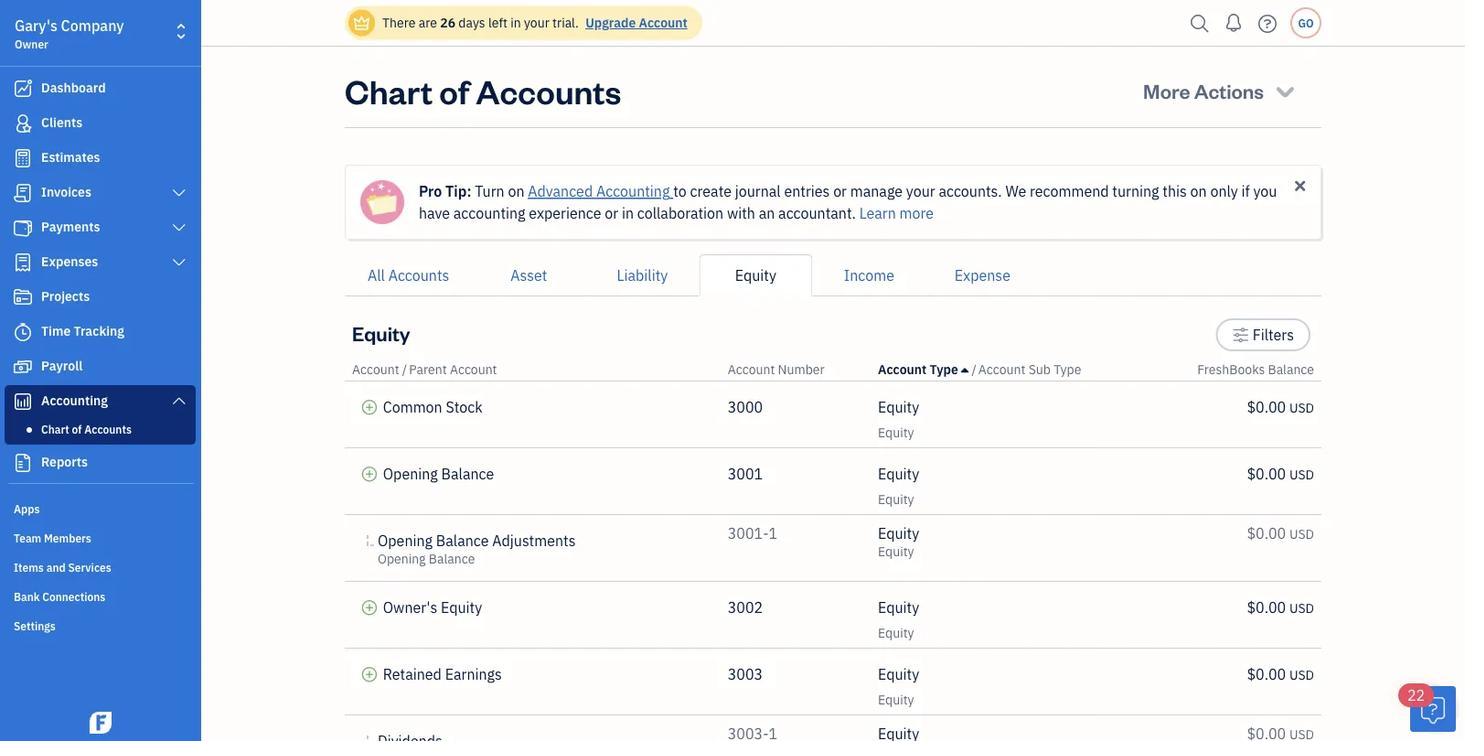 Task type: describe. For each thing, give the bounding box(es) containing it.
there
[[382, 14, 416, 31]]

account for account / parent account
[[352, 361, 399, 378]]

$0.00 usd for 3000
[[1248, 398, 1315, 417]]

of inside main element
[[72, 422, 82, 436]]

usd for 3000
[[1290, 399, 1315, 416]]

retained earnings
[[383, 665, 502, 684]]

owner
[[15, 37, 48, 51]]

1 / from the left
[[402, 361, 407, 378]]

chevron large down image for expenses
[[171, 255, 188, 270]]

tip:
[[446, 182, 472, 201]]

balance for freshbooks balance
[[1269, 361, 1315, 378]]

freshbooks image
[[86, 712, 115, 734]]

freshbooks
[[1198, 361, 1266, 378]]

bank connections
[[14, 589, 106, 604]]

accounts inside button
[[389, 266, 450, 285]]

chevron large down image for invoices
[[171, 186, 188, 200]]

number
[[778, 361, 825, 378]]

more
[[1144, 77, 1191, 103]]

notifications image
[[1220, 5, 1249, 41]]

payroll link
[[5, 350, 196, 383]]

payroll
[[41, 357, 83, 374]]

$0.00 for 3001
[[1248, 464, 1287, 484]]

equity inside button
[[735, 266, 777, 285]]

payment image
[[12, 219, 34, 237]]

22
[[1408, 686, 1426, 705]]

usd for 3001
[[1290, 466, 1315, 483]]

account sub type
[[979, 361, 1082, 378]]

estimate image
[[12, 149, 34, 167]]

account type
[[878, 361, 959, 378]]

this
[[1163, 182, 1188, 201]]

expense button
[[926, 254, 1040, 296]]

projects link
[[5, 281, 196, 314]]

apps link
[[5, 494, 196, 522]]

account for account type
[[878, 361, 927, 378]]

equity equity for 3002
[[878, 598, 920, 641]]

on inside to create journal entries or manage your accounts. we recommend turning this on only if  you have accounting experience or in collaboration with an accountant.
[[1191, 182, 1207, 201]]

income
[[844, 266, 895, 285]]

account number
[[728, 361, 825, 378]]

caretup image
[[962, 362, 969, 377]]

more actions
[[1144, 77, 1265, 103]]

time tracking
[[41, 323, 124, 339]]

estimates link
[[5, 142, 196, 175]]

days
[[459, 14, 486, 31]]

0 vertical spatial accounting
[[597, 182, 670, 201]]

3001
[[728, 464, 763, 484]]

settings image
[[1233, 324, 1250, 346]]

close image
[[1292, 178, 1309, 194]]

expense image
[[12, 253, 34, 272]]

company
[[61, 16, 124, 35]]

bank connections link
[[5, 582, 196, 609]]

account / parent account
[[352, 361, 497, 378]]

recommend
[[1030, 182, 1110, 201]]

accounting inside main element
[[41, 392, 108, 409]]

3002
[[728, 598, 763, 617]]

sub
[[1029, 361, 1051, 378]]

team members link
[[5, 523, 196, 551]]

time
[[41, 323, 71, 339]]

experience
[[529, 204, 602, 223]]

accounts inside main element
[[84, 422, 132, 436]]

with
[[727, 204, 756, 223]]

manage
[[851, 182, 903, 201]]

$0.00 for 3000
[[1248, 398, 1287, 417]]

filters
[[1253, 325, 1295, 344]]

equity equity for 3001-1
[[878, 524, 920, 560]]

dashboard
[[41, 79, 106, 96]]

usd for 3003
[[1290, 667, 1315, 683]]

project image
[[12, 288, 34, 307]]

2 / from the left
[[972, 361, 977, 378]]

$0.00 for 3003
[[1248, 665, 1287, 684]]

pro tip: turn on advanced accounting
[[419, 182, 670, 201]]

to
[[674, 182, 687, 201]]

expenses
[[41, 253, 98, 270]]

all accounts
[[368, 266, 450, 285]]

0 horizontal spatial in
[[511, 14, 521, 31]]

1
[[769, 524, 778, 543]]

payments
[[41, 218, 100, 235]]

create
[[690, 182, 732, 201]]

expenses link
[[5, 246, 196, 279]]

bank
[[14, 589, 40, 604]]

22 button
[[1399, 683, 1457, 732]]

advanced accounting link
[[528, 182, 674, 201]]

accountant.
[[779, 204, 856, 223]]

chevrondown image
[[1273, 78, 1298, 103]]

learn more link
[[860, 204, 934, 223]]

$0.00 usd for 3003
[[1248, 665, 1315, 684]]

go
[[1299, 16, 1314, 30]]

$0.00 for 3001-1
[[1248, 524, 1287, 543]]

balance up owner's equity
[[429, 550, 475, 567]]

an
[[759, 204, 775, 223]]

more actions button
[[1127, 69, 1315, 113]]

entries
[[785, 182, 830, 201]]

advanced
[[528, 182, 593, 201]]

turn
[[475, 182, 505, 201]]

reports
[[41, 453, 88, 470]]

account type button
[[878, 361, 969, 378]]

invoices link
[[5, 177, 196, 210]]

resource center badge image
[[1411, 686, 1457, 732]]

settings
[[14, 619, 56, 633]]

3000
[[728, 398, 763, 417]]

projects
[[41, 288, 90, 305]]

go to help image
[[1254, 10, 1283, 37]]

and
[[46, 560, 66, 575]]

clients
[[41, 114, 83, 131]]

dashboard link
[[5, 72, 196, 105]]

settings link
[[5, 611, 196, 639]]

liability button
[[586, 254, 699, 296]]



Task type: locate. For each thing, give the bounding box(es) containing it.
0 horizontal spatial of
[[72, 422, 82, 436]]

accounts.
[[939, 182, 1003, 201]]

1 horizontal spatial accounts
[[389, 266, 450, 285]]

upgrade
[[586, 14, 636, 31]]

chevron large down image inside accounting link
[[171, 393, 188, 408]]

accounts down accounting link
[[84, 422, 132, 436]]

4 $0.00 from the top
[[1248, 598, 1287, 617]]

crown image
[[352, 13, 371, 32]]

4 equity equity from the top
[[878, 598, 920, 641]]

/ right 'caretup' image
[[972, 361, 977, 378]]

1 vertical spatial or
[[605, 204, 619, 223]]

owner's equity
[[383, 598, 482, 617]]

your
[[524, 14, 550, 31], [907, 182, 936, 201]]

chevron large down image for payments
[[171, 221, 188, 235]]

we
[[1006, 182, 1027, 201]]

account up 3000
[[728, 361, 775, 378]]

opening for opening balance
[[383, 464, 438, 484]]

0 vertical spatial in
[[511, 14, 521, 31]]

connections
[[42, 589, 106, 604]]

2 type from the left
[[1054, 361, 1082, 378]]

2 on from the left
[[1191, 182, 1207, 201]]

accounting down payroll
[[41, 392, 108, 409]]

chevron large down image for accounting
[[171, 393, 188, 408]]

1 $0.00 usd from the top
[[1248, 398, 1315, 417]]

report image
[[12, 454, 34, 472]]

usd for 3002
[[1290, 600, 1315, 617]]

of down 26 in the top of the page
[[439, 69, 469, 112]]

equity equity for 3000
[[878, 398, 920, 441]]

$0.00
[[1248, 398, 1287, 417], [1248, 464, 1287, 484], [1248, 524, 1287, 543], [1248, 598, 1287, 617], [1248, 665, 1287, 684]]

1 vertical spatial in
[[622, 204, 634, 223]]

usd
[[1290, 399, 1315, 416], [1290, 466, 1315, 483], [1290, 526, 1315, 543], [1290, 600, 1315, 617], [1290, 667, 1315, 683]]

0 horizontal spatial on
[[508, 182, 525, 201]]

owner's
[[383, 598, 438, 617]]

chevron large down image up "expenses" link
[[171, 221, 188, 235]]

0 vertical spatial chart of accounts
[[345, 69, 622, 112]]

common
[[383, 398, 443, 417]]

chevron large down image
[[171, 186, 188, 200], [171, 221, 188, 235]]

timer image
[[12, 323, 34, 341]]

in down advanced accounting link
[[622, 204, 634, 223]]

/ left parent
[[402, 361, 407, 378]]

0 horizontal spatial chart of accounts
[[41, 422, 132, 436]]

1 on from the left
[[508, 182, 525, 201]]

money image
[[12, 358, 34, 376]]

balance down stock
[[442, 464, 494, 484]]

1 vertical spatial chart of accounts
[[41, 422, 132, 436]]

3 equity equity from the top
[[878, 524, 920, 560]]

common stock
[[383, 398, 483, 417]]

$0.00 usd for 3001
[[1248, 464, 1315, 484]]

stock
[[446, 398, 483, 417]]

1 vertical spatial chart
[[41, 422, 69, 436]]

your for trial.
[[524, 14, 550, 31]]

trial.
[[553, 14, 579, 31]]

adjustments
[[493, 531, 576, 550]]

asset button
[[472, 254, 586, 296]]

chart image
[[12, 393, 34, 411]]

3 $0.00 usd from the top
[[1248, 524, 1315, 543]]

0 horizontal spatial accounts
[[84, 422, 132, 436]]

chart of accounts down accounting link
[[41, 422, 132, 436]]

1 vertical spatial accounting
[[41, 392, 108, 409]]

$0.00 for 3002
[[1248, 598, 1287, 617]]

opening
[[383, 464, 438, 484], [378, 531, 433, 550], [378, 550, 426, 567]]

if
[[1242, 182, 1250, 201]]

apps
[[14, 501, 40, 516]]

0 horizontal spatial chart
[[41, 422, 69, 436]]

account up stock
[[450, 361, 497, 378]]

1 horizontal spatial on
[[1191, 182, 1207, 201]]

accounting link
[[5, 385, 196, 418]]

1 horizontal spatial your
[[907, 182, 936, 201]]

$0.00 usd for 3001-1
[[1248, 524, 1315, 543]]

your for accounts.
[[907, 182, 936, 201]]

4 $0.00 usd from the top
[[1248, 598, 1315, 617]]

have
[[419, 204, 450, 223]]

team
[[14, 531, 41, 545]]

opening for opening balance adjustments opening balance
[[378, 531, 433, 550]]

1 $0.00 from the top
[[1248, 398, 1287, 417]]

estimates
[[41, 149, 100, 166]]

chart of accounts link
[[8, 418, 192, 440]]

type left 'caretup' image
[[930, 361, 959, 378]]

asset
[[511, 266, 548, 285]]

0 vertical spatial chart
[[345, 69, 433, 112]]

chart of accounts inside main element
[[41, 422, 132, 436]]

account
[[639, 14, 688, 31], [352, 361, 399, 378], [450, 361, 497, 378], [728, 361, 775, 378], [878, 361, 927, 378], [979, 361, 1026, 378]]

members
[[44, 531, 91, 545]]

equity equity for 3003
[[878, 665, 920, 708]]

balance for opening balance
[[442, 464, 494, 484]]

balance for opening balance adjustments opening balance
[[436, 531, 489, 550]]

chevron large down image inside invoices link
[[171, 186, 188, 200]]

actions
[[1195, 77, 1265, 103]]

1 horizontal spatial /
[[972, 361, 977, 378]]

client image
[[12, 114, 34, 133]]

3001-
[[728, 524, 769, 543]]

equity equity
[[878, 398, 920, 441], [878, 464, 920, 508], [878, 524, 920, 560], [878, 598, 920, 641], [878, 665, 920, 708]]

your up more
[[907, 182, 936, 201]]

5 $0.00 usd from the top
[[1248, 665, 1315, 684]]

0 vertical spatial or
[[834, 182, 847, 201]]

usd for 3001-1
[[1290, 526, 1315, 543]]

0 horizontal spatial your
[[524, 14, 550, 31]]

accounts
[[476, 69, 622, 112], [389, 266, 450, 285], [84, 422, 132, 436]]

0 vertical spatial accounts
[[476, 69, 622, 112]]

chevron large down image inside "expenses" link
[[171, 255, 188, 270]]

2 horizontal spatial accounts
[[476, 69, 622, 112]]

1 vertical spatial chevron large down image
[[171, 221, 188, 235]]

accounts down there are 26 days left in your trial. upgrade account
[[476, 69, 622, 112]]

0 vertical spatial of
[[439, 69, 469, 112]]

account right upgrade
[[639, 14, 688, 31]]

5 usd from the top
[[1290, 667, 1315, 683]]

3 $0.00 from the top
[[1248, 524, 1287, 543]]

or down advanced accounting link
[[605, 204, 619, 223]]

1 type from the left
[[930, 361, 959, 378]]

in right the left
[[511, 14, 521, 31]]

on right the 'turn'
[[508, 182, 525, 201]]

in
[[511, 14, 521, 31], [622, 204, 634, 223]]

to create journal entries or manage your accounts. we recommend turning this on only if  you have accounting experience or in collaboration with an accountant.
[[419, 182, 1278, 223]]

chart up reports
[[41, 422, 69, 436]]

0 horizontal spatial accounting
[[41, 392, 108, 409]]

type
[[930, 361, 959, 378], [1054, 361, 1082, 378]]

accounts right all
[[389, 266, 450, 285]]

on right this
[[1191, 182, 1207, 201]]

invoices
[[41, 183, 91, 200]]

account left parent
[[352, 361, 399, 378]]

0 horizontal spatial or
[[605, 204, 619, 223]]

tracking
[[74, 323, 124, 339]]

all
[[368, 266, 385, 285]]

$0.00 usd for 3002
[[1248, 598, 1315, 617]]

dashboard image
[[12, 80, 34, 98]]

3003
[[728, 665, 763, 684]]

there are 26 days left in your trial. upgrade account
[[382, 14, 688, 31]]

1 vertical spatial of
[[72, 422, 82, 436]]

0 vertical spatial your
[[524, 14, 550, 31]]

retained
[[383, 665, 442, 684]]

balance down "filters" in the top of the page
[[1269, 361, 1315, 378]]

1 horizontal spatial type
[[1054, 361, 1082, 378]]

liability
[[617, 266, 668, 285]]

go button
[[1291, 7, 1322, 38]]

main element
[[0, 0, 247, 741]]

search image
[[1186, 10, 1215, 37]]

services
[[68, 560, 111, 575]]

2 $0.00 usd from the top
[[1248, 464, 1315, 484]]

items and services
[[14, 560, 111, 575]]

or up accountant.
[[834, 182, 847, 201]]

parent
[[409, 361, 447, 378]]

equity equity for 3001
[[878, 464, 920, 508]]

chart inside main element
[[41, 422, 69, 436]]

learn
[[860, 204, 897, 223]]

left
[[489, 14, 508, 31]]

chevron large down image up projects "link"
[[171, 255, 188, 270]]

3 usd from the top
[[1290, 526, 1315, 543]]

2 $0.00 from the top
[[1248, 464, 1287, 484]]

items and services link
[[5, 553, 196, 580]]

1 horizontal spatial in
[[622, 204, 634, 223]]

of up reports
[[72, 422, 82, 436]]

time tracking link
[[5, 316, 196, 349]]

1 vertical spatial accounts
[[389, 266, 450, 285]]

your left trial.
[[524, 14, 550, 31]]

invoice image
[[12, 184, 34, 202]]

journal
[[735, 182, 781, 201]]

collaboration
[[638, 204, 724, 223]]

0 vertical spatial chevron large down image
[[171, 255, 188, 270]]

more
[[900, 204, 934, 223]]

chart of accounts down days
[[345, 69, 622, 112]]

1 chevron large down image from the top
[[171, 255, 188, 270]]

1 vertical spatial your
[[907, 182, 936, 201]]

reports link
[[5, 447, 196, 479]]

1 usd from the top
[[1290, 399, 1315, 416]]

5 equity equity from the top
[[878, 665, 920, 708]]

/
[[402, 361, 407, 378], [972, 361, 977, 378]]

turning
[[1113, 182, 1160, 201]]

gary's company owner
[[15, 16, 124, 51]]

4 usd from the top
[[1290, 600, 1315, 617]]

account for account sub type
[[979, 361, 1026, 378]]

1 horizontal spatial accounting
[[597, 182, 670, 201]]

accounting left to
[[597, 182, 670, 201]]

2 usd from the top
[[1290, 466, 1315, 483]]

1 horizontal spatial or
[[834, 182, 847, 201]]

1 horizontal spatial chart of accounts
[[345, 69, 622, 112]]

2 chevron large down image from the top
[[171, 393, 188, 408]]

1 equity equity from the top
[[878, 398, 920, 441]]

all accounts button
[[345, 254, 472, 296]]

1 chevron large down image from the top
[[171, 186, 188, 200]]

your inside to create journal entries or manage your accounts. we recommend turning this on only if  you have accounting experience or in collaboration with an accountant.
[[907, 182, 936, 201]]

0 vertical spatial chevron large down image
[[171, 186, 188, 200]]

type right the sub
[[1054, 361, 1082, 378]]

26
[[440, 14, 456, 31]]

2 equity equity from the top
[[878, 464, 920, 508]]

filters button
[[1217, 318, 1311, 351]]

chevron large down image up chart of accounts link at bottom
[[171, 393, 188, 408]]

account right 'caretup' image
[[979, 361, 1026, 378]]

$0.00 usd
[[1248, 398, 1315, 417], [1248, 464, 1315, 484], [1248, 524, 1315, 543], [1248, 598, 1315, 617], [1248, 665, 1315, 684]]

0 horizontal spatial /
[[402, 361, 407, 378]]

income button
[[813, 254, 926, 296]]

you
[[1254, 182, 1278, 201]]

only
[[1211, 182, 1239, 201]]

equity
[[735, 266, 777, 285], [352, 320, 411, 346], [878, 398, 920, 417], [878, 424, 915, 441], [878, 464, 920, 484], [878, 491, 915, 508], [878, 524, 920, 543], [878, 543, 915, 560], [441, 598, 482, 617], [878, 598, 920, 617], [878, 624, 915, 641], [878, 665, 920, 684], [878, 691, 915, 708]]

5 $0.00 from the top
[[1248, 665, 1287, 684]]

chart down there
[[345, 69, 433, 112]]

in inside to create journal entries or manage your accounts. we recommend turning this on only if  you have accounting experience or in collaboration with an accountant.
[[622, 204, 634, 223]]

1 horizontal spatial of
[[439, 69, 469, 112]]

0 horizontal spatial type
[[930, 361, 959, 378]]

chevron large down image
[[171, 255, 188, 270], [171, 393, 188, 408]]

2 vertical spatial accounts
[[84, 422, 132, 436]]

account left 'caretup' image
[[878, 361, 927, 378]]

freshbooks balance
[[1198, 361, 1315, 378]]

chevron large down image up the payments link
[[171, 186, 188, 200]]

balance down 'opening balance'
[[436, 531, 489, 550]]

chart
[[345, 69, 433, 112], [41, 422, 69, 436]]

2 chevron large down image from the top
[[171, 221, 188, 235]]

1 vertical spatial chevron large down image
[[171, 393, 188, 408]]

1 horizontal spatial chart
[[345, 69, 433, 112]]

earnings
[[445, 665, 502, 684]]

account for account number
[[728, 361, 775, 378]]



Task type: vqa. For each thing, say whether or not it's contained in the screenshot.
the right the /
yes



